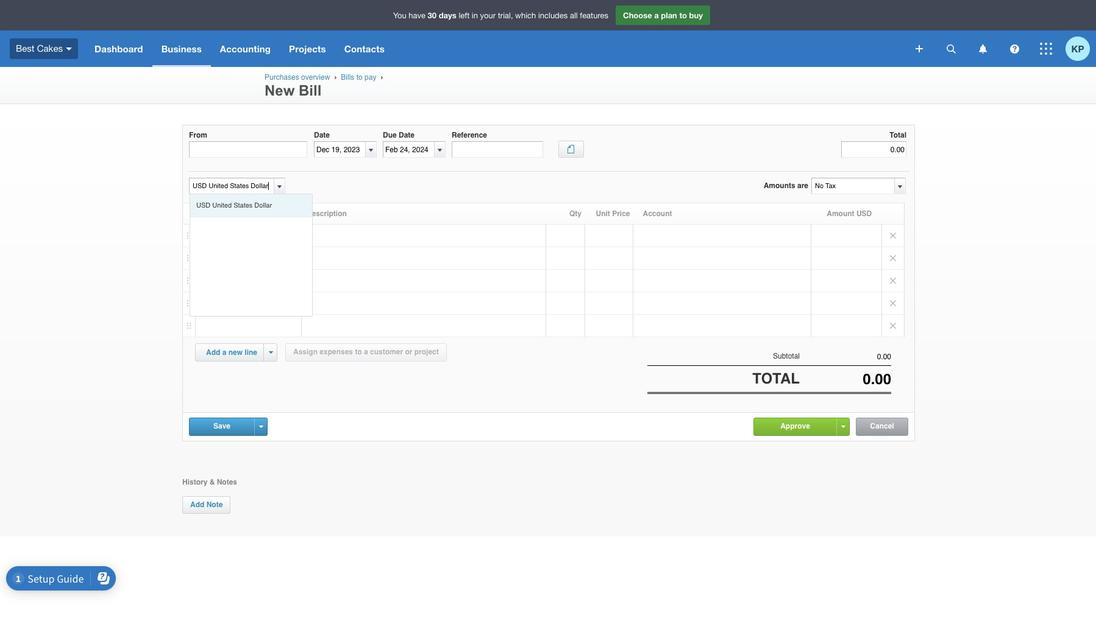 Task type: locate. For each thing, give the bounding box(es) containing it.
contacts button
[[335, 30, 394, 67]]

svg image
[[1040, 43, 1052, 55], [979, 44, 987, 53], [1010, 44, 1019, 53]]

add for add a new line
[[206, 349, 220, 357]]

0 vertical spatial delete line item image
[[882, 225, 904, 247]]

from
[[189, 131, 207, 140]]

2 horizontal spatial a
[[654, 10, 659, 20]]

best cakes button
[[0, 30, 85, 67]]

amounts
[[764, 182, 796, 190]]

2 horizontal spatial svg image
[[1040, 43, 1052, 55]]

total
[[753, 371, 800, 388]]

new
[[265, 82, 295, 99]]

add a new line link
[[199, 345, 265, 362]]

0 vertical spatial to
[[680, 10, 687, 20]]

purchases overview link
[[265, 73, 330, 82]]

purchases
[[265, 73, 299, 82]]

item
[[199, 210, 214, 218]]

2 vertical spatial delete line item image
[[882, 293, 904, 315]]

date
[[314, 131, 330, 140], [399, 131, 415, 140]]

to left buy
[[680, 10, 687, 20]]

Date text field
[[315, 142, 365, 157]]

business
[[161, 43, 202, 54]]

history
[[182, 478, 208, 487]]

add left new
[[206, 349, 220, 357]]

usd right amount
[[857, 210, 872, 218]]

accounting
[[220, 43, 271, 54]]

1 horizontal spatial add
[[206, 349, 220, 357]]

add note link
[[182, 497, 231, 514]]

1 horizontal spatial svg image
[[1010, 44, 1019, 53]]

choose a plan to buy
[[623, 10, 703, 20]]

amount usd
[[827, 210, 872, 218]]

1 vertical spatial add
[[190, 501, 204, 510]]

a inside banner
[[654, 10, 659, 20]]

assign
[[293, 348, 318, 357]]

pay
[[365, 73, 376, 82]]

note
[[206, 501, 223, 510]]

&
[[210, 478, 215, 487]]

a
[[654, 10, 659, 20], [364, 348, 368, 357], [222, 349, 226, 357]]

amount
[[827, 210, 855, 218]]

0 horizontal spatial date
[[314, 131, 330, 140]]

add a new line
[[206, 349, 257, 357]]

add for add note
[[190, 501, 204, 510]]

add
[[206, 349, 220, 357], [190, 501, 204, 510]]

1 vertical spatial delete line item image
[[882, 315, 904, 337]]

cancel button
[[857, 419, 908, 436]]

add note
[[190, 501, 223, 510]]

delete line item image
[[882, 270, 904, 292], [882, 315, 904, 337]]

1 vertical spatial delete line item image
[[882, 248, 904, 270]]

1 horizontal spatial usd
[[857, 210, 872, 218]]

Total text field
[[841, 142, 907, 158]]

0 horizontal spatial add
[[190, 501, 204, 510]]

to right expenses
[[355, 348, 362, 357]]

1 horizontal spatial ›
[[381, 73, 383, 81]]

0 horizontal spatial ›
[[334, 73, 337, 81]]

delete line item image
[[882, 225, 904, 247], [882, 248, 904, 270], [882, 293, 904, 315]]

2 delete line item image from the top
[[882, 248, 904, 270]]

dollar
[[254, 202, 272, 210]]

buy
[[689, 10, 703, 20]]

are
[[798, 182, 809, 190]]

2 delete line item image from the top
[[882, 315, 904, 337]]

› right pay
[[381, 73, 383, 81]]

1 › from the left
[[334, 73, 337, 81]]

projects button
[[280, 30, 335, 67]]

to left pay
[[357, 73, 363, 82]]

due date
[[383, 131, 415, 140]]

0 vertical spatial delete line item image
[[882, 270, 904, 292]]

30
[[428, 10, 437, 20]]

banner containing kp
[[0, 0, 1096, 67]]

assign expenses to a customer or project link
[[285, 344, 447, 362]]

line
[[245, 349, 257, 357]]

unit
[[596, 210, 610, 218]]

unit price
[[596, 210, 630, 218]]

None text field
[[812, 179, 894, 194], [800, 371, 891, 389], [812, 179, 894, 194], [800, 371, 891, 389]]

features
[[580, 11, 609, 20]]

None text field
[[189, 142, 307, 158], [190, 179, 272, 194], [800, 353, 891, 362], [189, 142, 307, 158], [190, 179, 272, 194], [800, 353, 891, 362]]

› left bills
[[334, 73, 337, 81]]

to inside banner
[[680, 10, 687, 20]]

›
[[334, 73, 337, 81], [381, 73, 383, 81]]

best cakes
[[16, 43, 63, 54]]

1 vertical spatial to
[[357, 73, 363, 82]]

more add line options... image
[[269, 352, 273, 354]]

2 date from the left
[[399, 131, 415, 140]]

add left the note
[[190, 501, 204, 510]]

svg image
[[947, 44, 956, 53], [916, 45, 923, 52], [66, 47, 72, 50]]

2 vertical spatial to
[[355, 348, 362, 357]]

states
[[234, 202, 253, 210]]

usd
[[196, 202, 211, 210], [857, 210, 872, 218]]

cakes
[[37, 43, 63, 54]]

banner
[[0, 0, 1096, 67]]

1 horizontal spatial a
[[364, 348, 368, 357]]

date up date text field at the left top
[[314, 131, 330, 140]]

a left 'plan'
[[654, 10, 659, 20]]

you have 30 days left in your trial, which includes all features
[[393, 10, 609, 20]]

which
[[515, 11, 536, 20]]

usd left united
[[196, 202, 211, 210]]

expenses
[[320, 348, 353, 357]]

a left new
[[222, 349, 226, 357]]

price
[[612, 210, 630, 218]]

to
[[680, 10, 687, 20], [357, 73, 363, 82], [355, 348, 362, 357]]

1 horizontal spatial date
[[399, 131, 415, 140]]

history & notes
[[182, 478, 237, 487]]

0 horizontal spatial usd
[[196, 202, 211, 210]]

a left customer
[[364, 348, 368, 357]]

date up due date text field
[[399, 131, 415, 140]]

0 horizontal spatial svg image
[[66, 47, 72, 50]]

0 vertical spatial add
[[206, 349, 220, 357]]

0 horizontal spatial a
[[222, 349, 226, 357]]



Task type: vqa. For each thing, say whether or not it's contained in the screenshot.
Intro Banner body element
no



Task type: describe. For each thing, give the bounding box(es) containing it.
you
[[393, 11, 407, 20]]

your
[[480, 11, 496, 20]]

project
[[414, 348, 439, 357]]

kp button
[[1066, 30, 1096, 67]]

subtotal
[[773, 352, 800, 361]]

united
[[212, 202, 232, 210]]

Reference text field
[[452, 142, 543, 158]]

contacts
[[344, 43, 385, 54]]

1 delete line item image from the top
[[882, 225, 904, 247]]

0 horizontal spatial svg image
[[979, 44, 987, 53]]

Due Date text field
[[384, 142, 434, 157]]

approve
[[781, 422, 810, 431]]

left
[[459, 11, 470, 20]]

bills to pay link
[[341, 73, 376, 82]]

in
[[472, 11, 478, 20]]

due
[[383, 131, 397, 140]]

overview
[[301, 73, 330, 82]]

business button
[[152, 30, 211, 67]]

new
[[228, 349, 243, 357]]

3 delete line item image from the top
[[882, 293, 904, 315]]

to inside purchases overview › bills to pay › new bill
[[357, 73, 363, 82]]

dashboard link
[[85, 30, 152, 67]]

a for to
[[654, 10, 659, 20]]

notes
[[217, 478, 237, 487]]

more approve options... image
[[841, 426, 845, 428]]

days
[[439, 10, 457, 20]]

dashboard
[[94, 43, 143, 54]]

purchases overview › bills to pay › new bill
[[265, 73, 385, 99]]

qty
[[569, 210, 582, 218]]

total
[[890, 131, 907, 140]]

projects
[[289, 43, 326, 54]]

bill
[[299, 82, 322, 99]]

svg image inside best cakes 'popup button'
[[66, 47, 72, 50]]

1 delete line item image from the top
[[882, 270, 904, 292]]

1 horizontal spatial svg image
[[916, 45, 923, 52]]

accounting button
[[211, 30, 280, 67]]

save link
[[190, 419, 254, 435]]

customer
[[370, 348, 403, 357]]

reference
[[452, 131, 487, 140]]

amounts are
[[764, 182, 809, 190]]

or
[[405, 348, 412, 357]]

trial,
[[498, 11, 513, 20]]

save
[[213, 422, 230, 431]]

choose
[[623, 10, 652, 20]]

plan
[[661, 10, 677, 20]]

have
[[409, 11, 426, 20]]

2 › from the left
[[381, 73, 383, 81]]

approve link
[[754, 419, 837, 435]]

more save options... image
[[259, 426, 263, 428]]

usd united states dollar
[[196, 202, 272, 210]]

kp
[[1072, 43, 1084, 54]]

account
[[643, 210, 672, 218]]

best
[[16, 43, 34, 54]]

all
[[570, 11, 578, 20]]

cancel
[[870, 422, 894, 431]]

description
[[307, 210, 347, 218]]

a for line
[[222, 349, 226, 357]]

2 horizontal spatial svg image
[[947, 44, 956, 53]]

includes
[[538, 11, 568, 20]]

1 date from the left
[[314, 131, 330, 140]]

assign expenses to a customer or project
[[293, 348, 439, 357]]

bills
[[341, 73, 354, 82]]



